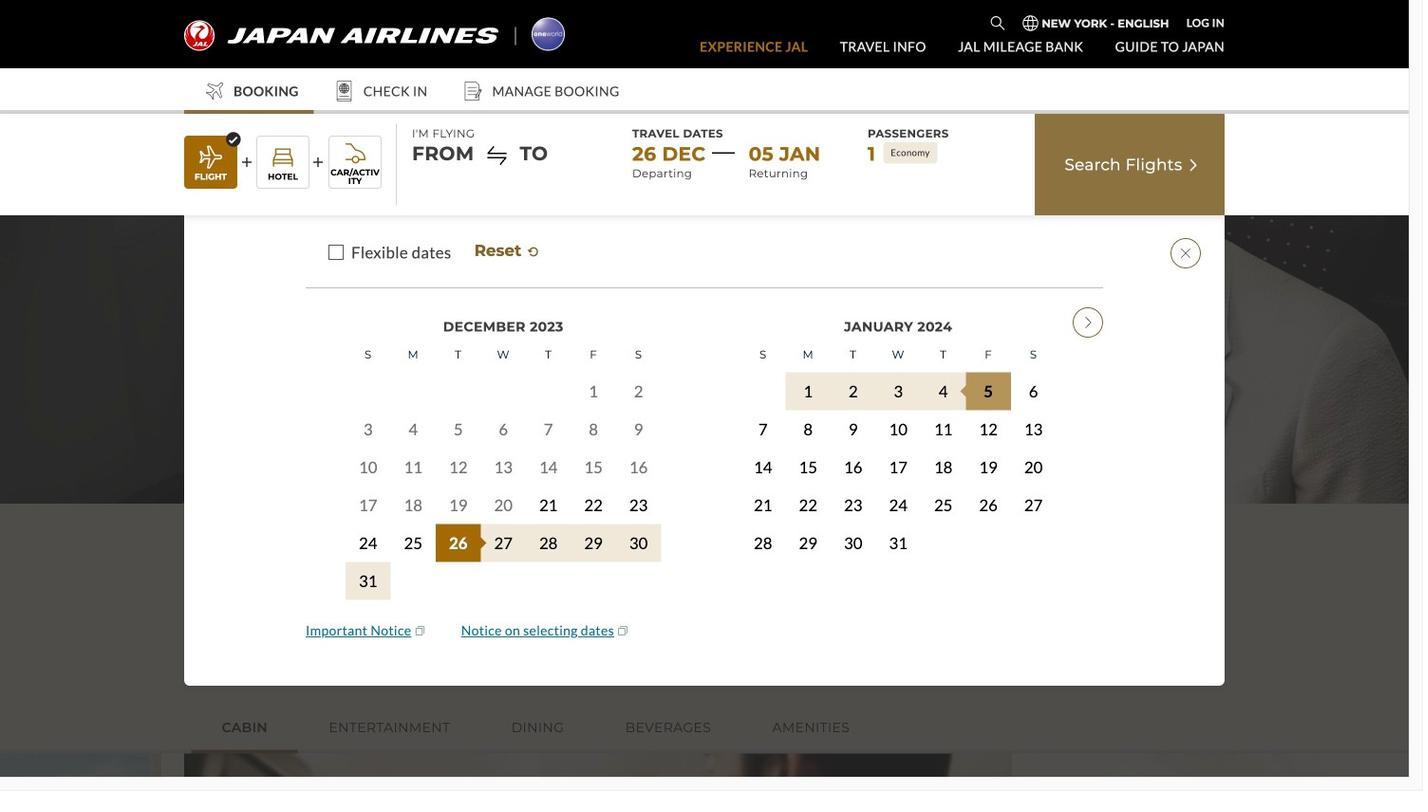 Task type: describe. For each thing, give the bounding box(es) containing it.
thursday element for first monday element from the left wednesday element
[[526, 337, 571, 372]]

one world image
[[532, 18, 565, 51]]

friday element for saturday element associated with first monday element from the left wednesday element
[[571, 337, 616, 372]]

reset image
[[526, 244, 541, 260]]

wednesday element for first monday element from the left
[[481, 337, 526, 372]]

sunday element for first monday element from the left
[[346, 337, 391, 372]]

sunday element for 2nd monday element from the left
[[740, 337, 786, 372]]

tuesday element for first monday element from the left
[[436, 337, 481, 372]]

2 monday element from the left
[[786, 337, 831, 372]]



Task type: vqa. For each thing, say whether or not it's contained in the screenshot.
right "Wednesday" ELEMENT
yes



Task type: locate. For each thing, give the bounding box(es) containing it.
1 friday element from the left
[[571, 337, 616, 372]]

2 tuesday element from the left
[[831, 337, 876, 372]]

2 friday element from the left
[[966, 337, 1011, 372]]

0 horizontal spatial tuesday element
[[436, 337, 481, 372]]

saturday element
[[616, 337, 661, 372], [1011, 337, 1056, 372]]

1 horizontal spatial friday element
[[966, 337, 1011, 372]]

saturday element for wednesday element related to 2nd monday element from the left
[[1011, 337, 1056, 372]]

sunday element
[[346, 337, 391, 372], [740, 337, 786, 372]]

0 horizontal spatial thursday element
[[526, 337, 571, 372]]

thursday element
[[526, 337, 571, 372], [921, 337, 966, 372]]

close image
[[1171, 238, 1201, 269]]

0 horizontal spatial friday element
[[571, 337, 616, 372]]

1 thursday element from the left
[[526, 337, 571, 372]]

japan airlines image
[[184, 20, 498, 51]]

tab list
[[191, 706, 1232, 754]]

1 sunday element from the left
[[346, 337, 391, 372]]

1 horizontal spatial saturday element
[[1011, 337, 1056, 372]]

friday element for saturday element for wednesday element related to 2nd monday element from the left
[[966, 337, 1011, 372]]

1 saturday element from the left
[[616, 337, 661, 372]]

1 horizontal spatial wednesday element
[[876, 337, 921, 372]]

friday element
[[571, 337, 616, 372], [966, 337, 1011, 372]]

1 horizontal spatial tuesday element
[[831, 337, 876, 372]]

1 monday element from the left
[[391, 337, 436, 372]]

0 horizontal spatial monday element
[[391, 337, 436, 372]]

1 tuesday element from the left
[[436, 337, 481, 372]]

thursday element for wednesday element related to 2nd monday element from the left
[[921, 337, 966, 372]]

wednesday element for 2nd monday element from the left
[[876, 337, 921, 372]]

0 horizontal spatial wednesday element
[[481, 337, 526, 372]]

0 horizontal spatial saturday element
[[616, 337, 661, 372]]

2 saturday element from the left
[[1011, 337, 1056, 372]]

wednesday element
[[481, 337, 526, 372], [876, 337, 921, 372]]

2 sunday element from the left
[[740, 337, 786, 372]]

monday element
[[391, 337, 436, 372], [786, 337, 831, 372]]

0 horizontal spatial sunday element
[[346, 337, 391, 372]]

tuesday element for 2nd monday element from the left
[[831, 337, 876, 372]]

2 wednesday element from the left
[[876, 337, 921, 372]]

1 horizontal spatial thursday element
[[921, 337, 966, 372]]

saturday element for first monday element from the left wednesday element
[[616, 337, 661, 372]]

2 thursday element from the left
[[921, 337, 966, 372]]

1 horizontal spatial sunday element
[[740, 337, 786, 372]]

1 horizontal spatial monday element
[[786, 337, 831, 372]]

1 wednesday element from the left
[[481, 337, 526, 372]]

tuesday element
[[436, 337, 481, 372], [831, 337, 876, 372]]



